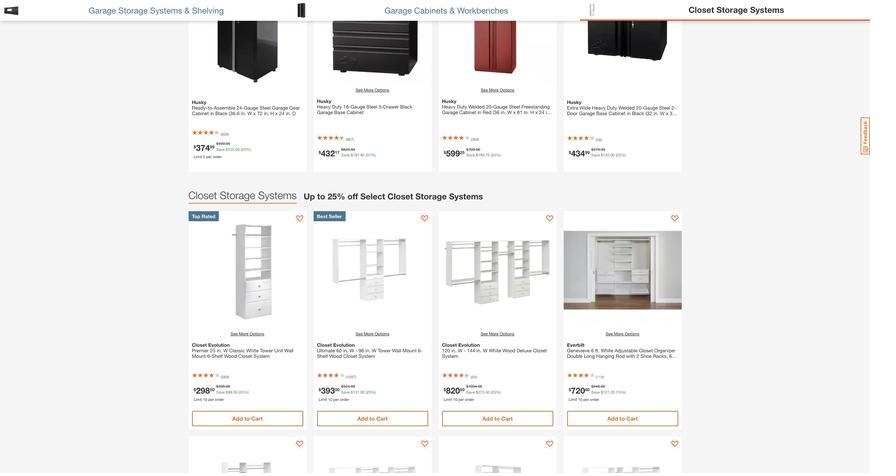 Task type: vqa. For each thing, say whether or not it's contained in the screenshot.
$ 152 00
no



Task type: describe. For each thing, give the bounding box(es) containing it.
duty for 432
[[332, 104, 342, 110]]

more up closet evolution premier 25 in. w classic white tower unit wall mount 6-shelf wood closet system
[[239, 332, 249, 337]]

closet storage systems inside button
[[689, 5, 784, 14]]

4 add to cart button from the left
[[567, 412, 678, 427]]

131
[[353, 390, 359, 395]]

) for 720
[[603, 375, 604, 380]]

50 right 273
[[486, 390, 490, 395]]

867
[[347, 137, 353, 142]]

x right 72
[[275, 110, 278, 116]]

husky ready-to-assemble 24-gauge steel garage gear cabinet in black (36.6 in. w x 72 in. h x 24 in. d
[[192, 99, 300, 116]]

2
[[637, 354, 639, 360]]

x left 81
[[513, 109, 516, 115]]

99 left 499
[[210, 144, 215, 149]]

welded inside husky extra wide heavy duty welded 20-gauge steel 2- door garage base cabinet in black (32 in. w x 33 in. h x 21.5 in. d)
[[619, 105, 635, 111]]

( 569 )
[[221, 375, 229, 380]]

( inside $ 432 17 $ 629 . 99 save $ 197 . 82 ( 31 %)
[[366, 153, 367, 157]]

ft.
[[595, 348, 600, 354]]

options for see more options link above closet evolution premier 25 in. w classic white tower unit wall mount 6-shelf wood closet system
[[250, 332, 264, 337]]

( 114 )
[[596, 375, 604, 380]]

options for see more options link on top of 'husky heavy duty 18-gauge steel 5-drawer black garage base cabinet'
[[375, 88, 389, 93]]

20- inside husky heavy duty welded 20-gauge steel freestanding garage cabinet in red (36 in. w x 81 in. h x 24 in. d)
[[486, 104, 493, 110]]

) for 820
[[476, 375, 477, 380]]

( inside $ 434 99 $ 579 . 99 save $ 145 . 00 ( 25 %)
[[616, 153, 617, 157]]

) for 599
[[478, 137, 479, 142]]

127
[[603, 390, 610, 395]]

75
[[486, 153, 490, 157]]

see more options for see more options link over closet evolution 120 in. w - 144 in. w white wood deluxe closet system
[[481, 332, 515, 337]]

freestanding
[[522, 104, 550, 110]]

see more options for see more options link above closet evolution premier 25 in. w classic white tower unit wall mount 6-shelf wood closet system
[[231, 332, 264, 337]]

%) for 298
[[244, 390, 249, 395]]

mount inside closet evolution ultimate 60 in. w - 96 in. w tower wall mount 6- shelf wood closet system
[[403, 348, 417, 354]]

99 left 579
[[585, 150, 590, 155]]

10 for 720
[[578, 398, 582, 402]]

red
[[483, 109, 492, 115]]

x left 33
[[666, 110, 669, 116]]

see more options for see more options link on top of husky heavy duty welded 20-gauge steel freestanding garage cabinet in red (36 in. w x 81 in. h x 24 in. d)
[[481, 88, 515, 93]]

00 inside the $ 820 50 $ 1094 . 00 save $ 273 . 50 ( 25 %) limit 10 per order
[[478, 385, 482, 389]]

w left 144
[[458, 348, 463, 354]]

evolution inside closet evolution 120 in. w - 144 in. w white wood deluxe closet system
[[458, 343, 480, 348]]

2 add to cart button from the left
[[317, 412, 428, 427]]

in. inside closet evolution premier 25 in. w classic white tower unit wall mount 6-shelf wood closet system
[[217, 348, 222, 354]]

in. right (36.6
[[241, 110, 246, 116]]

gauge steel
[[644, 105, 670, 111]]

heavy duty welded 20-gauge steel freestanding garage cabinet in red (36 in. w x 81 in. h x 24 in. d) image
[[439, 0, 557, 85]]

( inside $ 298 50 $ 398 . 00 save $ 99 . 50 ( 25 %) limit 10 per order
[[239, 390, 240, 395]]

ultimate 60 in. w - 96 in. w tower wall mount 6-shelf wood closet system image
[[314, 212, 432, 330]]

114
[[597, 375, 603, 380]]

options for see more options link above closet evolution ultimate 60 in. w - 96 in. w tower wall mount 6- shelf wood closet system
[[375, 332, 389, 337]]

in. right 120
[[452, 348, 457, 354]]

select
[[360, 192, 385, 201]]

add for 1st add to cart button from left
[[232, 416, 243, 422]]

see up closet evolution 120 in. w - 144 in. w white wood deluxe closet system
[[481, 332, 488, 337]]

in. right 81
[[524, 109, 529, 115]]

144
[[467, 348, 475, 354]]

499
[[218, 141, 225, 146]]

limit for 720
[[569, 398, 577, 402]]

145
[[603, 153, 610, 157]]

- inside closet evolution 120 in. w - 144 in. w white wood deluxe closet system
[[464, 348, 466, 354]]

( 58 )
[[596, 138, 602, 142]]

to for third add to cart button from the right
[[369, 416, 375, 422]]

369
[[472, 137, 478, 142]]

see more options link up closet evolution premier 25 in. w classic white tower unit wall mount 6-shelf wood closet system
[[231, 331, 264, 338]]

premium 36 in. w . - 60 in. w white wood closet system image
[[188, 437, 307, 474]]

$ 820 50 $ 1094 . 00 save $ 273 . 50 ( 25 %) limit 10 per order
[[444, 385, 501, 402]]

limit for 374
[[194, 154, 202, 159]]

( 867 )
[[346, 137, 354, 142]]

display image for the 120 in. w - 144 in. w white wood deluxe closet system image
[[546, 216, 553, 223]]

limit for 393
[[319, 398, 327, 402]]

99 right 579
[[601, 147, 605, 152]]

( inside $ 393 00 $ 524 . 00 save $ 131 . 00 ( 25 %) limit 10 per order
[[366, 390, 367, 395]]

per for 374
[[206, 154, 212, 159]]

closet evolution ultimate 60 in. w - 96 in. w tower wall mount 6- shelf wood closet system
[[317, 343, 423, 360]]

393
[[321, 386, 335, 396]]

steel inside 'husky heavy duty 18-gauge steel 5-drawer black garage base cabinet'
[[366, 104, 377, 110]]

base inside 'husky heavy duty 18-gauge steel 5-drawer black garage base cabinet'
[[334, 109, 345, 115]]

25 for 374
[[242, 147, 246, 152]]

see up 'husky heavy duty 18-gauge steel 5-drawer black garage base cabinet'
[[356, 88, 363, 93]]

80
[[585, 387, 590, 393]]

per for 393
[[333, 398, 339, 402]]

d) inside husky extra wide heavy duty welded 20-gauge steel 2- door garage base cabinet in black (32 in. w x 33 in. h x 21.5 in. d)
[[600, 116, 604, 122]]

10 for 298
[[203, 398, 207, 402]]

shelf inside closet evolution premier 25 in. w classic white tower unit wall mount 6-shelf wood closet system
[[212, 354, 223, 360]]

$ 393 00 $ 524 . 00 save $ 131 . 00 ( 25 %) limit 10 per order
[[319, 385, 376, 402]]

in. right 144
[[477, 348, 482, 354]]

00 left 524
[[335, 387, 340, 393]]

1094
[[469, 385, 477, 389]]

rated
[[202, 214, 215, 220]]

door
[[567, 110, 578, 116]]

d) inside husky heavy duty welded 20-gauge steel freestanding garage cabinet in red (36 in. w x 81 in. h x 24 in. d)
[[442, 115, 447, 121]]

feedback link image
[[861, 117, 870, 155]]

seller
[[329, 214, 342, 220]]

system inside closet evolution premier 25 in. w classic white tower unit wall mount 6-shelf wood closet system
[[254, 354, 270, 360]]

base inside husky extra wide heavy duty welded 20-gauge steel 2- door garage base cabinet in black (32 in. w x 33 in. h x 21.5 in. d)
[[596, 110, 607, 116]]

garage storage systems & shelving image
[[3, 3, 19, 18]]

more up closet evolution ultimate 60 in. w - 96 in. w tower wall mount 6- shelf wood closet system
[[364, 332, 374, 337]]

see more options link up husky heavy duty welded 20-gauge steel freestanding garage cabinet in red (36 in. w x 81 in. h x 24 in. d)
[[481, 87, 515, 93]]

shelves
[[567, 359, 584, 365]]

shelving
[[192, 5, 224, 15]]

classic
[[229, 348, 245, 354]]

evolution for 393
[[333, 343, 355, 348]]

524
[[343, 385, 350, 389]]

cart for third add to cart button from the right
[[376, 416, 388, 422]]

50 left 1094
[[460, 387, 465, 393]]

- inside closet evolution ultimate 60 in. w - 96 in. w tower wall mount 6- shelf wood closet system
[[356, 348, 357, 354]]

best
[[317, 214, 328, 220]]

%) for 393
[[371, 390, 376, 395]]

%) for 599
[[496, 153, 501, 157]]

$ 432 17 $ 629 . 99 save $ 197 . 82 ( 31 %)
[[319, 147, 376, 158]]

save for 434
[[591, 153, 600, 157]]

see more options for see more options link above closet evolution ultimate 60 in. w - 96 in. w tower wall mount 6- shelf wood closet system
[[356, 332, 389, 337]]

heavy for 599
[[442, 104, 456, 110]]

15
[[617, 390, 621, 395]]

$ 599 25 $ 799 . 00 save $ 199 . 75 ( 25 %)
[[444, 147, 501, 158]]

in. down the extra
[[567, 116, 572, 122]]

shoe
[[641, 354, 652, 360]]

add for third add to cart button from the right
[[357, 416, 368, 422]]

per for 720
[[584, 398, 589, 402]]

closet storage systems image
[[584, 2, 599, 18]]

gauge for 599
[[493, 104, 508, 110]]

d
[[292, 110, 296, 116]]

6- inside closet evolution premier 25 in. w classic white tower unit wall mount 6-shelf wood closet system
[[207, 354, 212, 360]]

0 horizontal spatial 6
[[591, 348, 594, 354]]

garage cabinets & workbenches image
[[294, 3, 309, 18]]

cabinet inside "husky ready-to-assemble 24-gauge steel garage gear cabinet in black (36.6 in. w x 72 in. h x 24 in. d"
[[192, 110, 209, 116]]

per for 298
[[208, 398, 214, 402]]

steel for 599
[[509, 104, 520, 110]]

%) for 434
[[621, 153, 626, 157]]

organizer
[[654, 348, 675, 354]]

( 826 )
[[221, 132, 229, 137]]

h for 599
[[530, 109, 534, 115]]

4
[[595, 359, 598, 365]]

cabinet inside husky extra wide heavy duty welded 20-gauge steel 2- door garage base cabinet in black (32 in. w x 33 in. h x 21.5 in. d)
[[609, 110, 626, 116]]

more up 'husky heavy duty 18-gauge steel 5-drawer black garage base cabinet'
[[364, 88, 374, 93]]

5-
[[379, 104, 383, 110]]

( inside $ 374 99 $ 499 . 99 save $ 125 . 00 ( 25 %) limit 5 per order
[[241, 147, 242, 152]]

racks,
[[653, 354, 668, 360]]

husky heavy duty welded 20-gauge steel freestanding garage cabinet in red (36 in. w x 81 in. h x 24 in. d)
[[442, 98, 551, 121]]

wide
[[580, 105, 591, 111]]

in for 599
[[478, 109, 481, 115]]

1 horizontal spatial 6
[[669, 354, 672, 360]]

w right 144
[[483, 348, 488, 354]]

20- inside husky extra wide heavy duty welded 20-gauge steel 2- door garage base cabinet in black (32 in. w x 33 in. h x 21.5 in. d)
[[636, 105, 644, 111]]

more up adjustable
[[614, 332, 624, 337]]

848
[[594, 385, 600, 389]]

374
[[196, 143, 210, 153]]

genevieve 6 ft. white adjustable closet organizer double long hanging rod with 2 shoe racks, 6 shelves and 4 drawers image
[[564, 212, 682, 330]]

18-
[[343, 104, 351, 110]]

everbilt genevieve 6 ft. white adjustable closet organizer double long hanging rod with 2 shoe racks, 6 shelves and 4 drawers
[[567, 343, 675, 365]]

black inside 'husky heavy duty 18-gauge steel 5-drawer black garage base cabinet'
[[400, 104, 412, 110]]

ultimate
[[317, 348, 335, 354]]

197
[[353, 153, 359, 157]]

welded inside husky heavy duty welded 20-gauge steel freestanding garage cabinet in red (36 in. w x 81 in. h x 24 in. d)
[[468, 104, 485, 110]]

00 inside $ 434 99 $ 579 . 99 save $ 145 . 00 ( 25 %)
[[611, 153, 615, 157]]

garage inside 'husky heavy duty 18-gauge steel 5-drawer black garage base cabinet'
[[317, 109, 333, 115]]

125
[[228, 147, 234, 152]]

tower inside closet evolution premier 25 in. w classic white tower unit wall mount 6-shelf wood closet system
[[260, 348, 273, 354]]

w inside husky heavy duty welded 20-gauge steel freestanding garage cabinet in red (36 in. w x 81 in. h x 24 in. d)
[[507, 109, 512, 115]]

) for 374
[[228, 132, 229, 137]]

50 right 298 at the bottom of page
[[233, 390, 238, 395]]

add to cart for second add to cart button from right
[[482, 416, 513, 422]]

w left 96
[[350, 348, 354, 354]]

options for see more options link on top of husky heavy duty welded 20-gauge steel freestanding garage cabinet in red (36 in. w x 81 in. h x 24 in. d)
[[500, 88, 515, 93]]

w inside "husky ready-to-assemble 24-gauge steel garage gear cabinet in black (36.6 in. w x 72 in. h x 24 in. d"
[[247, 110, 252, 116]]

x left 21.5
[[578, 116, 581, 122]]

husky for 434
[[567, 99, 582, 105]]

see up hanging
[[606, 332, 613, 337]]

see up red
[[481, 88, 488, 93]]

%) for 374
[[246, 147, 251, 152]]

storage inside button
[[118, 5, 148, 15]]

h inside husky extra wide heavy duty welded 20-gauge steel 2- door garage base cabinet in black (32 in. w x 33 in. h x 21.5 in. d)
[[574, 116, 577, 122]]

25 inside closet evolution premier 25 in. w classic white tower unit wall mount 6-shelf wood closet system
[[210, 348, 215, 354]]

00 inside $ 374 99 $ 499 . 99 save $ 125 . 00 ( 25 %) limit 5 per order
[[235, 147, 240, 152]]

hanging
[[596, 354, 615, 360]]

save for 432
[[341, 153, 350, 157]]

( inside $ 720 80 $ 848 . 00 save $ 127 . 20 ( 15 %) limit 10 per order
[[616, 390, 617, 395]]

see more options link up adjustable
[[606, 331, 640, 338]]

00 right 524
[[351, 385, 355, 389]]

ready-to-assemble 24-gauge steel garage gear cabinet in black (36.6 in. w x 72 in. h x 24 in. d image
[[188, 0, 307, 85]]

drawer
[[383, 104, 399, 110]]

x left 72
[[253, 110, 256, 116]]

( 64 )
[[471, 375, 477, 380]]

569
[[222, 375, 228, 380]]

see more options link up closet evolution 120 in. w - 144 in. w white wood deluxe closet system
[[481, 331, 515, 338]]

add to cart for 1st add to cart button from left
[[232, 416, 263, 422]]

64
[[472, 375, 476, 380]]

25 for 393
[[367, 390, 371, 395]]

wood inside closet evolution ultimate 60 in. w - 96 in. w tower wall mount 6- shelf wood closet system
[[329, 354, 342, 360]]

(32
[[646, 110, 652, 116]]

2-
[[672, 105, 676, 111]]

w inside closet evolution premier 25 in. w classic white tower unit wall mount 6-shelf wood closet system
[[223, 348, 228, 354]]

( inside $ 599 25 $ 799 . 00 save $ 199 . 75 ( 25 %)
[[491, 153, 492, 157]]

$ 298 50 $ 398 . 00 save $ 99 . 50 ( 25 %) limit 10 per order
[[194, 385, 249, 402]]

99 inside $ 298 50 $ 398 . 00 save $ 99 . 50 ( 25 %) limit 10 per order
[[228, 390, 232, 395]]

25 for 298
[[240, 390, 244, 395]]

order for 374
[[213, 154, 222, 159]]

in. right 72
[[264, 110, 269, 116]]

434
[[571, 149, 585, 158]]

in. left door
[[546, 109, 551, 115]]

husky for 374
[[192, 99, 206, 105]]

599
[[446, 149, 460, 158]]

cart for 1st add to cart button from left
[[251, 416, 263, 422]]

per for 820
[[458, 398, 464, 402]]

system inside closet evolution 120 in. w - 144 in. w white wood deluxe closet system
[[442, 354, 458, 360]]

best seller
[[317, 214, 342, 220]]

x right 81
[[535, 109, 538, 115]]

) for 298
[[228, 375, 229, 380]]

in. right (32
[[654, 110, 659, 116]]

add for fourth add to cart button
[[607, 416, 618, 422]]

199
[[478, 153, 484, 157]]

in. right 96
[[366, 348, 371, 354]]

long
[[584, 354, 595, 360]]

husky for 432
[[317, 98, 331, 104]]

99 inside $ 432 17 $ 629 . 99 save $ 197 . 82 ( 31 %)
[[351, 147, 355, 152]]

25 for 434
[[617, 153, 621, 157]]

%) for 432
[[371, 153, 376, 157]]

garage inside husky heavy duty welded 20-gauge steel freestanding garage cabinet in red (36 in. w x 81 in. h x 24 in. d)
[[442, 109, 458, 115]]

closet inside button
[[689, 5, 714, 14]]

cabinet inside 'husky heavy duty 18-gauge steel 5-drawer black garage base cabinet'
[[347, 109, 364, 115]]

h for 374
[[270, 110, 274, 116]]

60
[[336, 348, 342, 354]]

58
[[597, 138, 601, 142]]

820
[[446, 386, 460, 396]]

assemble
[[214, 105, 235, 111]]

w inside husky extra wide heavy duty welded 20-gauge steel 2- door garage base cabinet in black (32 in. w x 33 in. h x 21.5 in. d)
[[660, 110, 665, 116]]

21.5
[[582, 116, 592, 122]]

720
[[571, 386, 585, 396]]

) for 393
[[355, 375, 356, 380]]

w right 96
[[372, 348, 377, 354]]

1097
[[347, 375, 355, 380]]

closet evolution 120 in. w - 144 in. w white wood deluxe closet system
[[442, 343, 547, 360]]

tower inside closet evolution ultimate 60 in. w - 96 in. w tower wall mount 6- shelf wood closet system
[[378, 348, 391, 354]]

see up classic
[[231, 332, 238, 337]]



Task type: locate. For each thing, give the bounding box(es) containing it.
2 horizontal spatial h
[[574, 116, 577, 122]]

99 right 499
[[226, 141, 230, 146]]

10 down 720
[[578, 398, 582, 402]]

heavy for 432
[[317, 104, 331, 110]]

display image
[[546, 216, 553, 223], [296, 442, 303, 448], [421, 442, 428, 448], [671, 442, 678, 448]]

10 for 820
[[453, 398, 457, 402]]

order right 5
[[213, 154, 222, 159]]

3 cart from the left
[[501, 416, 513, 422]]

more
[[364, 88, 374, 93], [489, 88, 499, 93], [239, 332, 249, 337], [364, 332, 374, 337], [489, 332, 499, 337], [614, 332, 624, 337]]

2 horizontal spatial white
[[601, 348, 613, 354]]

25 inside $ 434 99 $ 579 . 99 save $ 145 . 00 ( 25 %)
[[617, 153, 621, 157]]

limit for 820
[[444, 398, 452, 402]]

0 horizontal spatial 24
[[279, 110, 285, 116]]

0 horizontal spatial system
[[254, 354, 270, 360]]

72
[[257, 110, 263, 116]]

per down 298 at the bottom of page
[[208, 398, 214, 402]]

) up 125 on the top
[[228, 132, 229, 137]]

0 vertical spatial closet storage systems
[[689, 5, 784, 14]]

2 add from the left
[[357, 416, 368, 422]]

00 right the 145 at right top
[[611, 153, 615, 157]]

in right ready-
[[210, 110, 214, 116]]

black right 'drawer'
[[400, 104, 412, 110]]

1 horizontal spatial system
[[359, 354, 375, 360]]

2 horizontal spatial wood
[[503, 348, 515, 354]]

husky inside 'husky heavy duty 18-gauge steel 5-drawer black garage base cabinet'
[[317, 98, 331, 104]]

limit inside $ 393 00 $ 524 . 00 save $ 131 . 00 ( 25 %) limit 10 per order
[[319, 398, 327, 402]]

00 right 125 on the top
[[235, 147, 240, 152]]

36 in. w - 60 in. w white wood closet system image
[[439, 437, 557, 474]]

extra
[[567, 105, 578, 111]]

0 horizontal spatial white
[[246, 348, 259, 354]]

10 down 298 at the bottom of page
[[203, 398, 207, 402]]

00 up 273
[[478, 385, 482, 389]]

82
[[360, 153, 365, 157]]

3 white from the left
[[601, 348, 613, 354]]

1 horizontal spatial closet storage systems
[[689, 5, 784, 14]]

$ 720 80 $ 848 . 00 save $ 127 . 20 ( 15 %) limit 10 per order
[[569, 385, 626, 402]]

1 horizontal spatial 6-
[[418, 348, 423, 354]]

see up 96
[[356, 332, 363, 337]]

genevieve
[[567, 348, 590, 354]]

2 horizontal spatial in
[[627, 110, 631, 116]]

closet storage systems button
[[580, 0, 870, 21]]

24 for 374
[[279, 110, 285, 116]]

evolution inside closet evolution premier 25 in. w classic white tower unit wall mount 6-shelf wood closet system
[[208, 343, 230, 348]]

gauge inside "husky ready-to-assemble 24-gauge steel garage gear cabinet in black (36.6 in. w x 72 in. h x 24 in. d"
[[244, 105, 258, 111]]

extra wide heavy duty welded 20-gauge steel 2-door garage base cabinet in black (32 in. w x 33 in. h x 21.5 in. d) image
[[564, 0, 682, 85]]

and
[[586, 359, 594, 365]]

2 horizontal spatial system
[[442, 354, 458, 360]]

in for 374
[[210, 110, 214, 116]]

w left 72
[[247, 110, 252, 116]]

white right ft.
[[601, 348, 613, 354]]

save inside $ 720 80 $ 848 . 00 save $ 127 . 20 ( 15 %) limit 10 per order
[[591, 390, 600, 395]]

0 horizontal spatial black
[[215, 110, 228, 116]]

1 horizontal spatial tower
[[378, 348, 391, 354]]

1 horizontal spatial gauge
[[351, 104, 365, 110]]

0 horizontal spatial shelf
[[212, 354, 223, 360]]

see more options up closet evolution 120 in. w - 144 in. w white wood deluxe closet system
[[481, 332, 515, 337]]

10 down 820
[[453, 398, 457, 402]]

0 horizontal spatial wall
[[285, 348, 294, 354]]

3 add to cart button from the left
[[442, 412, 553, 427]]

shelf
[[212, 354, 223, 360], [317, 354, 328, 360]]

rod
[[616, 354, 625, 360]]

0 horizontal spatial closet storage systems
[[188, 189, 297, 201]]

0 horizontal spatial tower
[[260, 348, 273, 354]]

1 wall from the left
[[285, 348, 294, 354]]

2 10 from the left
[[328, 398, 332, 402]]

tower right 96
[[378, 348, 391, 354]]

10
[[203, 398, 207, 402], [328, 398, 332, 402], [453, 398, 457, 402], [578, 398, 582, 402]]

&
[[185, 5, 190, 15], [450, 5, 455, 15]]

1 horizontal spatial evolution
[[333, 343, 355, 348]]

closet storage systems
[[689, 5, 784, 14], [188, 189, 297, 201]]

2 horizontal spatial heavy
[[592, 105, 606, 111]]

%) for 820
[[496, 390, 501, 395]]

save down '398'
[[216, 390, 225, 395]]

1 horizontal spatial white
[[489, 348, 501, 354]]

save inside $ 374 99 $ 499 . 99 save $ 125 . 00 ( 25 %) limit 5 per order
[[216, 147, 225, 152]]

2 system from the left
[[359, 354, 375, 360]]

garage cabinets & workbenches
[[385, 5, 508, 15]]

per down 393
[[333, 398, 339, 402]]

h
[[530, 109, 534, 115], [270, 110, 274, 116], [574, 116, 577, 122]]

) up 131
[[355, 375, 356, 380]]

3 add to cart from the left
[[482, 416, 513, 422]]

1 horizontal spatial heavy
[[442, 104, 456, 110]]

display image for 84 in. w - 108 in. w white wood closet system image
[[671, 442, 678, 448]]

add to cart for fourth add to cart button
[[607, 416, 638, 422]]

white inside everbilt genevieve 6 ft. white adjustable closet organizer double long hanging rod with 2 shoe racks, 6 shelves and 4 drawers
[[601, 348, 613, 354]]

garage inside husky extra wide heavy duty welded 20-gauge steel 2- door garage base cabinet in black (32 in. w x 33 in. h x 21.5 in. d)
[[579, 110, 595, 116]]

579
[[594, 147, 600, 152]]

0 horizontal spatial wood
[[224, 354, 237, 360]]

closet
[[689, 5, 714, 14], [188, 189, 217, 201], [388, 192, 413, 201], [192, 343, 207, 348], [317, 343, 332, 348], [442, 343, 457, 348], [533, 348, 547, 354], [639, 348, 653, 354], [238, 354, 252, 360], [343, 354, 357, 360]]

see more options up adjustable
[[606, 332, 640, 337]]

1 horizontal spatial -
[[464, 348, 466, 354]]

see more options
[[356, 88, 389, 93], [481, 88, 515, 93], [231, 332, 264, 337], [356, 332, 389, 337], [481, 332, 515, 337], [606, 332, 640, 337]]

25%
[[328, 192, 345, 201]]

add to cart for third add to cart button from the right
[[357, 416, 388, 422]]

up
[[304, 192, 315, 201]]

(
[[221, 132, 222, 137], [346, 137, 347, 142], [471, 137, 472, 142], [596, 138, 597, 142], [241, 147, 242, 152], [366, 153, 367, 157], [491, 153, 492, 157], [616, 153, 617, 157], [221, 375, 222, 380], [346, 375, 347, 380], [471, 375, 472, 380], [596, 375, 597, 380], [239, 390, 240, 395], [366, 390, 367, 395], [491, 390, 492, 395], [616, 390, 617, 395]]

double
[[567, 354, 583, 360]]

display image
[[296, 216, 303, 223], [421, 216, 428, 223], [671, 216, 678, 223], [546, 442, 553, 448]]

systems inside button
[[750, 5, 784, 14]]

6 left ft.
[[591, 348, 594, 354]]

6- inside closet evolution ultimate 60 in. w - 96 in. w tower wall mount 6- shelf wood closet system
[[418, 348, 423, 354]]

save down 799
[[466, 153, 475, 157]]

save for 298
[[216, 390, 225, 395]]

398
[[218, 385, 225, 389]]

1 cart from the left
[[251, 416, 263, 422]]

steel left 5-
[[366, 104, 377, 110]]

per inside $ 298 50 $ 398 . 00 save $ 99 . 50 ( 25 %) limit 10 per order
[[208, 398, 214, 402]]

top rated
[[192, 214, 215, 220]]

%) inside the $ 820 50 $ 1094 . 00 save $ 273 . 50 ( 25 %) limit 10 per order
[[496, 390, 501, 395]]

order inside $ 393 00 $ 524 . 00 save $ 131 . 00 ( 25 %) limit 10 per order
[[340, 398, 349, 402]]

closet inside everbilt genevieve 6 ft. white adjustable closet organizer double long hanging rod with 2 shoe racks, 6 shelves and 4 drawers
[[639, 348, 653, 354]]

31
[[367, 153, 371, 157]]

systems inside button
[[150, 5, 182, 15]]

25 for 820
[[492, 390, 496, 395]]

gauge inside husky heavy duty welded 20-gauge steel freestanding garage cabinet in red (36 in. w x 81 in. h x 24 in. d)
[[493, 104, 508, 110]]

with
[[626, 354, 635, 360]]

tower
[[260, 348, 273, 354], [378, 348, 391, 354]]

) up $ 298 50 $ 398 . 00 save $ 99 . 50 ( 25 %) limit 10 per order
[[228, 375, 229, 380]]

limit inside $ 720 80 $ 848 . 00 save $ 127 . 20 ( 15 %) limit 10 per order
[[569, 398, 577, 402]]

options up closet evolution ultimate 60 in. w - 96 in. w tower wall mount 6- shelf wood closet system
[[375, 332, 389, 337]]

white inside closet evolution 120 in. w - 144 in. w white wood deluxe closet system
[[489, 348, 501, 354]]

see more options for see more options link on top of 'husky heavy duty 18-gauge steel 5-drawer black garage base cabinet'
[[356, 88, 389, 93]]

gauge for 374
[[244, 105, 258, 111]]

to for second add to cart button from right
[[495, 416, 500, 422]]

storage inside button
[[717, 5, 748, 14]]

00 inside $ 298 50 $ 398 . 00 save $ 99 . 50 ( 25 %) limit 10 per order
[[226, 385, 230, 389]]

duty inside 'husky heavy duty 18-gauge steel 5-drawer black garage base cabinet'
[[332, 104, 342, 110]]

save inside $ 298 50 $ 398 . 00 save $ 99 . 50 ( 25 %) limit 10 per order
[[216, 390, 225, 395]]

save inside $ 434 99 $ 579 . 99 save $ 145 . 00 ( 25 %)
[[591, 153, 600, 157]]

see more options up husky heavy duty welded 20-gauge steel freestanding garage cabinet in red (36 in. w x 81 in. h x 24 in. d)
[[481, 88, 515, 93]]

3 add from the left
[[482, 416, 493, 422]]

0 horizontal spatial -
[[356, 348, 357, 354]]

order down '398'
[[215, 398, 224, 402]]

3 system from the left
[[442, 354, 458, 360]]

in inside husky heavy duty welded 20-gauge steel freestanding garage cabinet in red (36 in. w x 81 in. h x 24 in. d)
[[478, 109, 481, 115]]

husky inside husky extra wide heavy duty welded 20-gauge steel 2- door garage base cabinet in black (32 in. w x 33 in. h x 21.5 in. d)
[[567, 99, 582, 105]]

10 for 393
[[328, 398, 332, 402]]

00 right 848
[[601, 385, 605, 389]]

799
[[469, 147, 475, 152]]

gauge inside 'husky heavy duty 18-gauge steel 5-drawer black garage base cabinet'
[[351, 104, 365, 110]]

d)
[[442, 115, 447, 121], [600, 116, 604, 122]]

heavy inside husky heavy duty welded 20-gauge steel freestanding garage cabinet in red (36 in. w x 81 in. h x 24 in. d)
[[442, 104, 456, 110]]

cabinet left assemble
[[192, 110, 209, 116]]

4 add from the left
[[607, 416, 618, 422]]

10 down 393
[[328, 398, 332, 402]]

save for 820
[[466, 390, 475, 395]]

workbenches
[[457, 5, 508, 15]]

add down 273
[[482, 416, 493, 422]]

0 horizontal spatial steel
[[260, 105, 271, 111]]

heavy inside husky extra wide heavy duty welded 20-gauge steel 2- door garage base cabinet in black (32 in. w x 33 in. h x 21.5 in. d)
[[592, 105, 606, 111]]

options for see more options link above adjustable
[[625, 332, 640, 337]]

1 horizontal spatial duty
[[457, 104, 467, 110]]

1 - from the left
[[356, 348, 357, 354]]

1 horizontal spatial 20-
[[636, 105, 644, 111]]

wood inside closet evolution 120 in. w - 144 in. w white wood deluxe closet system
[[503, 348, 515, 354]]

save
[[216, 147, 225, 152], [341, 153, 350, 157], [466, 153, 475, 157], [591, 153, 600, 157], [216, 390, 225, 395], [341, 390, 350, 395], [466, 390, 475, 395], [591, 390, 600, 395]]

2 add to cart from the left
[[357, 416, 388, 422]]

432
[[321, 149, 335, 158]]

$ 374 99 $ 499 . 99 save $ 125 . 00 ( 25 %) limit 5 per order
[[194, 141, 251, 159]]

0 horizontal spatial h
[[270, 110, 274, 116]]

6 right racks, on the bottom of the page
[[669, 354, 672, 360]]

0 horizontal spatial evolution
[[208, 343, 230, 348]]

h right 81
[[530, 109, 534, 115]]

0 horizontal spatial &
[[185, 5, 190, 15]]

1 10 from the left
[[203, 398, 207, 402]]

order down 524
[[340, 398, 349, 402]]

husky heavy duty 18-gauge steel 5-drawer black garage base cabinet
[[317, 98, 412, 115]]

h inside husky heavy duty welded 20-gauge steel freestanding garage cabinet in red (36 in. w x 81 in. h x 24 in. d)
[[530, 109, 534, 115]]

cart for fourth add to cart button
[[627, 416, 638, 422]]

10 inside the $ 820 50 $ 1094 . 00 save $ 273 . 50 ( 25 %) limit 10 per order
[[453, 398, 457, 402]]

save inside $ 432 17 $ 629 . 99 save $ 197 . 82 ( 31 %)
[[341, 153, 350, 157]]

00 right 131
[[360, 390, 365, 395]]

husky inside "husky ready-to-assemble 24-gauge steel garage gear cabinet in black (36.6 in. w x 72 in. h x 24 in. d"
[[192, 99, 206, 105]]

25 for 599
[[492, 153, 496, 157]]

heavy inside 'husky heavy duty 18-gauge steel 5-drawer black garage base cabinet'
[[317, 104, 331, 110]]

25 inside $ 393 00 $ 524 . 00 save $ 131 . 00 ( 25 %) limit 10 per order
[[367, 390, 371, 395]]

24 left d
[[279, 110, 285, 116]]

unit
[[274, 348, 283, 354]]

cabinets
[[414, 5, 447, 15]]

cart
[[251, 416, 263, 422], [376, 416, 388, 422], [501, 416, 513, 422], [627, 416, 638, 422]]

garage storage systems & shelving button
[[0, 0, 290, 21]]

2 shelf from the left
[[317, 354, 328, 360]]

1 horizontal spatial steel
[[366, 104, 377, 110]]

2 horizontal spatial steel
[[509, 104, 520, 110]]

1 horizontal spatial base
[[596, 110, 607, 116]]

) for 434
[[601, 138, 602, 142]]

w left classic
[[223, 348, 228, 354]]

evolution right 120
[[458, 343, 480, 348]]

w left 33
[[660, 110, 665, 116]]

0 horizontal spatial duty
[[332, 104, 342, 110]]

1 add to cart from the left
[[232, 416, 263, 422]]

1 shelf from the left
[[212, 354, 223, 360]]

10 inside $ 393 00 $ 524 . 00 save $ 131 . 00 ( 25 %) limit 10 per order
[[328, 398, 332, 402]]

welded left (36
[[468, 104, 485, 110]]

273
[[478, 390, 484, 395]]

2 evolution from the left
[[333, 343, 355, 348]]

display image for dual tower 96 in. w - 120 in. w white tower system wall mount 14-shelf wood closet system image
[[421, 442, 428, 448]]

system
[[254, 354, 270, 360], [359, 354, 375, 360], [442, 354, 458, 360]]

to-
[[208, 105, 214, 111]]

0 horizontal spatial d)
[[442, 115, 447, 121]]

wood inside closet evolution premier 25 in. w classic white tower unit wall mount 6-shelf wood closet system
[[224, 354, 237, 360]]

save for 393
[[341, 390, 350, 395]]

save down "629"
[[341, 153, 350, 157]]

premier 25 in. w classic white tower unit wall mount 6-shelf wood closet system image
[[188, 212, 307, 330]]

top
[[192, 214, 200, 220]]

system inside closet evolution ultimate 60 in. w - 96 in. w tower wall mount 6- shelf wood closet system
[[359, 354, 375, 360]]

x
[[513, 109, 516, 115], [535, 109, 538, 115], [253, 110, 256, 116], [275, 110, 278, 116], [666, 110, 669, 116], [578, 116, 581, 122]]

1 horizontal spatial black
[[400, 104, 412, 110]]

1 horizontal spatial in
[[478, 109, 481, 115]]

24
[[539, 109, 545, 115], [279, 110, 285, 116]]

in. right 21.5
[[593, 116, 598, 122]]

2 cart from the left
[[376, 416, 388, 422]]

2 horizontal spatial black
[[632, 110, 644, 116]]

84 in. w - 108 in. w white wood closet system image
[[564, 437, 682, 474]]

limit for 298
[[194, 398, 202, 402]]

1 vertical spatial closet storage systems
[[188, 189, 297, 201]]

4 cart from the left
[[627, 416, 638, 422]]

%) inside $ 393 00 $ 524 . 00 save $ 131 . 00 ( 25 %) limit 10 per order
[[371, 390, 376, 395]]

3 10 from the left
[[453, 398, 457, 402]]

) up $ 432 17 $ 629 . 99 save $ 197 . 82 ( 31 %)
[[353, 137, 354, 142]]

0 horizontal spatial base
[[334, 109, 345, 115]]

more up closet evolution 120 in. w - 144 in. w white wood deluxe closet system
[[489, 332, 499, 337]]

4 add to cart from the left
[[607, 416, 638, 422]]

duty right wide
[[607, 105, 617, 111]]

per
[[206, 154, 212, 159], [208, 398, 214, 402], [333, 398, 339, 402], [458, 398, 464, 402], [584, 398, 589, 402]]

cart for second add to cart button from right
[[501, 416, 513, 422]]

629
[[343, 147, 350, 152]]

120 in. w - 144 in. w white wood deluxe closet system image
[[439, 212, 557, 330]]

in left red
[[478, 109, 481, 115]]

to for fourth add to cart button
[[620, 416, 625, 422]]

order for 393
[[340, 398, 349, 402]]

$ 434 99 $ 579 . 99 save $ 145 . 00 ( 25 %)
[[569, 147, 626, 158]]

00 inside $ 720 80 $ 848 . 00 save $ 127 . 20 ( 15 %) limit 10 per order
[[601, 385, 605, 389]]

1 evolution from the left
[[208, 343, 230, 348]]

save for 720
[[591, 390, 600, 395]]

%) inside $ 599 25 $ 799 . 00 save $ 199 . 75 ( 25 %)
[[496, 153, 501, 157]]

) for 432
[[353, 137, 354, 142]]

wall inside closet evolution ultimate 60 in. w - 96 in. w tower wall mount 6- shelf wood closet system
[[392, 348, 401, 354]]

0 horizontal spatial heavy
[[317, 104, 331, 110]]

( 1097 )
[[346, 375, 356, 380]]

wood left 96
[[329, 354, 342, 360]]

.
[[225, 141, 226, 146], [234, 147, 235, 152], [350, 147, 351, 152], [475, 147, 476, 152], [600, 147, 601, 152], [359, 153, 360, 157], [484, 153, 486, 157], [610, 153, 611, 157], [225, 385, 226, 389], [350, 385, 351, 389], [477, 385, 478, 389], [600, 385, 601, 389], [232, 390, 233, 395], [359, 390, 360, 395], [484, 390, 486, 395], [610, 390, 611, 395]]

50 left '398'
[[210, 387, 215, 393]]

6-
[[418, 348, 423, 354], [207, 354, 212, 360]]

5
[[203, 154, 205, 159]]

00 inside $ 599 25 $ 799 . 00 save $ 199 . 75 ( 25 %)
[[476, 147, 480, 152]]

husky extra wide heavy duty welded 20-gauge steel 2- door garage base cabinet in black (32 in. w x 33 in. h x 21.5 in. d)
[[567, 99, 676, 122]]

in inside "husky ready-to-assemble 24-gauge steel garage gear cabinet in black (36.6 in. w x 72 in. h x 24 in. d"
[[210, 110, 214, 116]]

w
[[507, 109, 512, 115], [247, 110, 252, 116], [660, 110, 665, 116], [223, 348, 228, 354], [350, 348, 354, 354], [372, 348, 377, 354], [458, 348, 463, 354], [483, 348, 488, 354]]

per down 80
[[584, 398, 589, 402]]

order inside the $ 820 50 $ 1094 . 00 save $ 273 . 50 ( 25 %) limit 10 per order
[[465, 398, 474, 402]]

mount inside closet evolution premier 25 in. w classic white tower unit wall mount 6-shelf wood closet system
[[192, 354, 206, 360]]

81
[[517, 109, 523, 115]]

save down 579
[[591, 153, 600, 157]]

( inside the $ 820 50 $ 1094 . 00 save $ 273 . 50 ( 25 %) limit 10 per order
[[491, 390, 492, 395]]

gauge right red
[[493, 104, 508, 110]]

1 horizontal spatial 24
[[539, 109, 545, 115]]

add to cart
[[232, 416, 263, 422], [357, 416, 388, 422], [482, 416, 513, 422], [607, 416, 638, 422]]

10 inside $ 298 50 $ 398 . 00 save $ 99 . 50 ( 25 %) limit 10 per order
[[203, 398, 207, 402]]

garage cabinets & workbenches button
[[290, 0, 580, 21]]

%) inside $ 374 99 $ 499 . 99 save $ 125 . 00 ( 25 %) limit 5 per order
[[246, 147, 251, 152]]

cabinet inside husky heavy duty welded 20-gauge steel freestanding garage cabinet in red (36 in. w x 81 in. h x 24 in. d)
[[459, 109, 476, 115]]

mount
[[403, 348, 417, 354], [192, 354, 206, 360]]

0 horizontal spatial in
[[210, 110, 214, 116]]

black inside husky extra wide heavy duty welded 20-gauge steel 2- door garage base cabinet in black (32 in. w x 33 in. h x 21.5 in. d)
[[632, 110, 644, 116]]

steel
[[366, 104, 377, 110], [509, 104, 520, 110], [260, 105, 271, 111]]

options for see more options link over closet evolution 120 in. w - 144 in. w white wood deluxe closet system
[[500, 332, 515, 337]]

1 horizontal spatial d)
[[600, 116, 604, 122]]

%) inside $ 432 17 $ 629 . 99 save $ 197 . 82 ( 31 %)
[[371, 153, 376, 157]]

h inside "husky ready-to-assemble 24-gauge steel garage gear cabinet in black (36.6 in. w x 72 in. h x 24 in. d"
[[270, 110, 274, 116]]

0 horizontal spatial 20-
[[486, 104, 493, 110]]

husky for 599
[[442, 98, 456, 104]]

add for second add to cart button from right
[[482, 416, 493, 422]]

duty inside husky heavy duty welded 20-gauge steel freestanding garage cabinet in red (36 in. w x 81 in. h x 24 in. d)
[[457, 104, 467, 110]]

1 & from the left
[[185, 5, 190, 15]]

wood left the deluxe
[[503, 348, 515, 354]]

& right cabinets
[[450, 5, 455, 15]]

save for 599
[[466, 153, 475, 157]]

1 horizontal spatial welded
[[619, 105, 635, 111]]

options
[[375, 88, 389, 93], [500, 88, 515, 93], [250, 332, 264, 337], [375, 332, 389, 337], [500, 332, 515, 337], [625, 332, 640, 337]]

2 tower from the left
[[378, 348, 391, 354]]

off
[[348, 192, 358, 201]]

in. right (36
[[501, 109, 506, 115]]

0 horizontal spatial welded
[[468, 104, 485, 110]]

steel inside "husky ready-to-assemble 24-gauge steel garage gear cabinet in black (36.6 in. w x 72 in. h x 24 in. d"
[[260, 105, 271, 111]]

black right the to-
[[215, 110, 228, 116]]

steel right (36
[[509, 104, 520, 110]]

see more options up closet evolution premier 25 in. w classic white tower unit wall mount 6-shelf wood closet system
[[231, 332, 264, 337]]

24 for 599
[[539, 109, 545, 115]]

order
[[213, 154, 222, 159], [215, 398, 224, 402], [340, 398, 349, 402], [465, 398, 474, 402], [590, 398, 599, 402]]

heavy duty 18-gauge steel 5-drawer black garage base cabinet image
[[314, 0, 432, 85]]

tower left unit
[[260, 348, 273, 354]]

order inside $ 720 80 $ 848 . 00 save $ 127 . 20 ( 15 %) limit 10 per order
[[590, 398, 599, 402]]

24-
[[237, 105, 244, 111]]

per down 820
[[458, 398, 464, 402]]

duty for 599
[[457, 104, 467, 110]]

1 white from the left
[[246, 348, 259, 354]]

gauge
[[351, 104, 365, 110], [493, 104, 508, 110], [244, 105, 258, 111]]

2 white from the left
[[489, 348, 501, 354]]

display image for the "premium 36 in. w . - 60 in. w white wood closet system" image
[[296, 442, 303, 448]]

0 horizontal spatial 6-
[[207, 354, 212, 360]]

2 horizontal spatial duty
[[607, 105, 617, 111]]

per inside $ 720 80 $ 848 . 00 save $ 127 . 20 ( 15 %) limit 10 per order
[[584, 398, 589, 402]]

save for 374
[[216, 147, 225, 152]]

see more options for see more options link above adjustable
[[606, 332, 640, 337]]

1 add to cart button from the left
[[192, 412, 303, 427]]

see more options link up 'husky heavy duty 18-gauge steel 5-drawer black garage base cabinet'
[[356, 87, 389, 93]]

wall inside closet evolution premier 25 in. w classic white tower unit wall mount 6-shelf wood closet system
[[285, 348, 294, 354]]

%) for 720
[[621, 390, 626, 395]]

white right 144
[[489, 348, 501, 354]]

save inside the $ 820 50 $ 1094 . 00 save $ 273 . 50 ( 25 %) limit 10 per order
[[466, 390, 475, 395]]

shelf inside closet evolution ultimate 60 in. w - 96 in. w tower wall mount 6- shelf wood closet system
[[317, 354, 328, 360]]

see more options link up closet evolution ultimate 60 in. w - 96 in. w tower wall mount 6- shelf wood closet system
[[356, 331, 389, 338]]

per inside $ 374 99 $ 499 . 99 save $ 125 . 00 ( 25 %) limit 5 per order
[[206, 154, 212, 159]]

order inside $ 298 50 $ 398 . 00 save $ 99 . 50 ( 25 %) limit 10 per order
[[215, 398, 224, 402]]

limit down 298 at the bottom of page
[[194, 398, 202, 402]]

black inside "husky ready-to-assemble 24-gauge steel garage gear cabinet in black (36.6 in. w x 72 in. h x 24 in. d"
[[215, 110, 228, 116]]

add down 131
[[357, 416, 368, 422]]

to for 1st add to cart button from left
[[244, 416, 250, 422]]

limit down 720
[[569, 398, 577, 402]]

more up husky heavy duty welded 20-gauge steel freestanding garage cabinet in red (36 in. w x 81 in. h x 24 in. d)
[[489, 88, 499, 93]]

in inside husky extra wide heavy duty welded 20-gauge steel 2- door garage base cabinet in black (32 in. w x 33 in. h x 21.5 in. d)
[[627, 110, 631, 116]]

1 horizontal spatial h
[[530, 109, 534, 115]]

white inside closet evolution premier 25 in. w classic white tower unit wall mount 6-shelf wood closet system
[[246, 348, 259, 354]]

3 evolution from the left
[[458, 343, 480, 348]]

duty inside husky extra wide heavy duty welded 20-gauge steel 2- door garage base cabinet in black (32 in. w x 33 in. h x 21.5 in. d)
[[607, 105, 617, 111]]

24 inside husky heavy duty welded 20-gauge steel freestanding garage cabinet in red (36 in. w x 81 in. h x 24 in. d)
[[539, 109, 545, 115]]

husky
[[317, 98, 331, 104], [442, 98, 456, 104], [192, 99, 206, 105], [567, 99, 582, 105]]

per inside the $ 820 50 $ 1094 . 00 save $ 273 . 50 ( 25 %) limit 10 per order
[[458, 398, 464, 402]]

1 horizontal spatial wood
[[329, 354, 342, 360]]

limit inside the $ 820 50 $ 1094 . 00 save $ 273 . 50 ( 25 %) limit 10 per order
[[444, 398, 452, 402]]

system left 144
[[442, 354, 458, 360]]

20-
[[486, 104, 493, 110], [636, 105, 644, 111]]

wood up ( 569 )
[[224, 354, 237, 360]]

1 tower from the left
[[260, 348, 273, 354]]

welded
[[468, 104, 485, 110], [619, 105, 635, 111]]

(36.6
[[229, 110, 240, 116]]

limit down 393
[[319, 398, 327, 402]]

in. left d
[[286, 110, 291, 116]]

order for 720
[[590, 398, 599, 402]]

2 - from the left
[[464, 348, 466, 354]]

garage inside "husky ready-to-assemble 24-gauge steel garage gear cabinet in black (36.6 in. w x 72 in. h x 24 in. d"
[[272, 105, 288, 111]]

system left unit
[[254, 354, 270, 360]]

0 horizontal spatial gauge
[[244, 105, 258, 111]]

system right 60
[[359, 354, 375, 360]]

0 horizontal spatial mount
[[192, 354, 206, 360]]

24 inside "husky ready-to-assemble 24-gauge steel garage gear cabinet in black (36.6 in. w x 72 in. h x 24 in. d"
[[279, 110, 285, 116]]

gauge right (36.6
[[244, 105, 258, 111]]

25 inside $ 374 99 $ 499 . 99 save $ 125 . 00 ( 25 %) limit 5 per order
[[242, 147, 246, 152]]

evolution for 298
[[208, 343, 230, 348]]

1 horizontal spatial mount
[[403, 348, 417, 354]]

duty left red
[[457, 104, 467, 110]]

dual tower 96 in. w - 120 in. w white tower system wall mount 14-shelf wood closet system image
[[314, 437, 432, 474]]

options up husky heavy duty welded 20-gauge steel freestanding garage cabinet in red (36 in. w x 81 in. h x 24 in. d)
[[500, 88, 515, 93]]

in. right 60
[[343, 348, 348, 354]]

1 horizontal spatial wall
[[392, 348, 401, 354]]

1 horizontal spatial shelf
[[317, 354, 328, 360]]

cabinet left red
[[459, 109, 476, 115]]

order for 298
[[215, 398, 224, 402]]

black
[[400, 104, 412, 110], [215, 110, 228, 116], [632, 110, 644, 116]]

shelf right premier
[[212, 354, 223, 360]]

limit left 5
[[194, 154, 202, 159]]

welded left (32
[[619, 105, 635, 111]]

save down 848
[[591, 390, 600, 395]]

cabinet right 21.5
[[609, 110, 626, 116]]

2 horizontal spatial gauge
[[493, 104, 508, 110]]

1 horizontal spatial &
[[450, 5, 455, 15]]

1 add from the left
[[232, 416, 243, 422]]

-
[[356, 348, 357, 354], [464, 348, 466, 354]]

adjustable
[[615, 348, 638, 354]]

closet evolution premier 25 in. w classic white tower unit wall mount 6-shelf wood closet system
[[192, 343, 294, 360]]

order for 820
[[465, 398, 474, 402]]

( 369 )
[[471, 137, 479, 142]]

& left shelving
[[185, 5, 190, 15]]

4 10 from the left
[[578, 398, 582, 402]]

evolution inside closet evolution ultimate 60 in. w - 96 in. w tower wall mount 6- shelf wood closet system
[[333, 343, 355, 348]]

2 & from the left
[[450, 5, 455, 15]]

steel for 374
[[260, 105, 271, 111]]

1 system from the left
[[254, 354, 270, 360]]

99 down ( 569 )
[[228, 390, 232, 395]]

2 wall from the left
[[392, 348, 401, 354]]

2 horizontal spatial evolution
[[458, 343, 480, 348]]

17
[[335, 150, 340, 155]]



